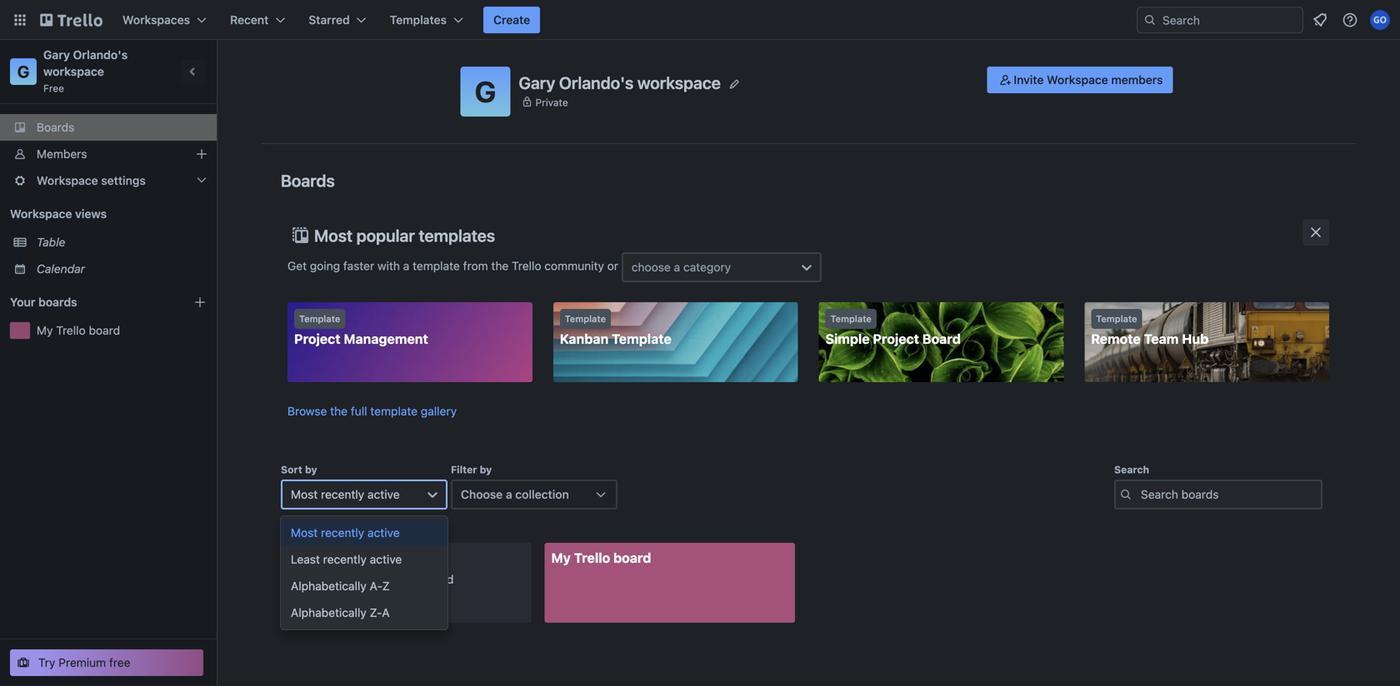 Task type: vqa. For each thing, say whether or not it's contained in the screenshot.
the Workspace settings
yes



Task type: locate. For each thing, give the bounding box(es) containing it.
1 horizontal spatial my
[[552, 551, 571, 567]]

starred button
[[299, 7, 377, 33]]

by right filter
[[480, 464, 492, 476]]

0 vertical spatial recently
[[321, 488, 364, 502]]

1 vertical spatial the
[[330, 405, 348, 419]]

1 horizontal spatial my trello board link
[[545, 544, 795, 624]]

template up simple
[[831, 314, 872, 325]]

gary inside the gary orlando's workspace free
[[43, 48, 70, 62]]

1 horizontal spatial create
[[494, 13, 530, 27]]

0 horizontal spatial workspace
[[43, 65, 104, 78]]

g for g link
[[17, 62, 29, 81]]

alphabetically down alphabetically a-z
[[291, 607, 367, 620]]

2 project from the left
[[873, 331, 920, 347]]

0 vertical spatial alphabetically
[[291, 580, 367, 594]]

full
[[351, 405, 367, 419]]

a right choose
[[506, 488, 512, 502]]

workspace inside popup button
[[37, 174, 98, 188]]

orlando's inside the gary orlando's workspace free
[[73, 48, 128, 62]]

alphabetically up alphabetically z-a
[[291, 580, 367, 594]]

2 vertical spatial most
[[291, 526, 318, 540]]

1 vertical spatial create
[[358, 573, 394, 587]]

workspace right invite
[[1047, 73, 1109, 87]]

sort
[[281, 464, 303, 476]]

g down switch to… image
[[17, 62, 29, 81]]

1 vertical spatial trello
[[56, 324, 86, 338]]

starred
[[309, 13, 350, 27]]

orlando's
[[73, 48, 128, 62], [559, 73, 634, 92]]

workspace inside the gary orlando's workspace free
[[43, 65, 104, 78]]

a-
[[370, 580, 382, 594]]

1 alphabetically from the top
[[291, 580, 367, 594]]

workspace down members on the top left of the page
[[37, 174, 98, 188]]

choose a collection button
[[451, 480, 618, 510]]

2 vertical spatial active
[[370, 553, 402, 567]]

your
[[10, 296, 35, 309]]

back to home image
[[40, 7, 103, 33]]

my down collection
[[552, 551, 571, 567]]

0 horizontal spatial board
[[89, 324, 120, 338]]

workspace down 'primary' element at the top
[[638, 73, 721, 92]]

1 horizontal spatial project
[[873, 331, 920, 347]]

browse the full template gallery
[[288, 405, 457, 419]]

Search text field
[[1115, 480, 1323, 510]]

0 horizontal spatial gary
[[43, 48, 70, 62]]

0 vertical spatial create
[[494, 13, 530, 27]]

gary for gary orlando's workspace free
[[43, 48, 70, 62]]

your boards
[[10, 296, 77, 309]]

1 horizontal spatial workspace
[[638, 73, 721, 92]]

a
[[403, 259, 410, 273], [674, 261, 680, 274], [506, 488, 512, 502]]

2 alphabetically from the top
[[291, 607, 367, 620]]

g link
[[10, 58, 37, 85]]

create left new on the bottom
[[358, 573, 394, 587]]

add board image
[[193, 296, 207, 309]]

filter
[[451, 464, 477, 476]]

my trello board link
[[37, 323, 207, 339], [545, 544, 795, 624]]

the left full
[[330, 405, 348, 419]]

0 horizontal spatial boards
[[37, 120, 74, 134]]

create button
[[484, 7, 540, 33]]

gary up free at left top
[[43, 48, 70, 62]]

gary orlando's workspace link
[[43, 48, 131, 78]]

gary up private
[[519, 73, 556, 92]]

2 vertical spatial workspace
[[10, 207, 72, 221]]

template inside template remote team hub
[[1097, 314, 1138, 325]]

template kanban template
[[560, 314, 672, 347]]

search
[[1115, 464, 1150, 476]]

views
[[75, 207, 107, 221]]

switch to… image
[[12, 12, 28, 28]]

a right with
[[403, 259, 410, 273]]

sm image
[[997, 72, 1014, 88]]

create up g button
[[494, 13, 530, 27]]

board
[[923, 331, 961, 347]]

my
[[37, 324, 53, 338], [552, 551, 571, 567]]

template inside template simple project board
[[831, 314, 872, 325]]

gallery
[[421, 405, 457, 419]]

1 most recently active from the top
[[291, 488, 400, 502]]

primary element
[[0, 0, 1401, 40]]

search image
[[1144, 13, 1157, 27]]

templates button
[[380, 7, 474, 33]]

template inside template project management
[[299, 314, 340, 325]]

0 horizontal spatial trello
[[56, 324, 86, 338]]

g
[[17, 62, 29, 81], [475, 74, 496, 109]]

board
[[89, 324, 120, 338], [614, 551, 652, 567], [423, 573, 454, 587]]

template up remote
[[1097, 314, 1138, 325]]

collection
[[516, 488, 569, 502]]

least recently active
[[291, 553, 402, 567]]

template up kanban
[[565, 314, 606, 325]]

1 horizontal spatial boards
[[281, 171, 335, 191]]

2 vertical spatial trello
[[574, 551, 611, 567]]

g inside button
[[475, 74, 496, 109]]

members link
[[0, 141, 217, 168]]

0 vertical spatial board
[[89, 324, 120, 338]]

recent
[[230, 13, 269, 27]]

1 horizontal spatial a
[[506, 488, 512, 502]]

2 horizontal spatial trello
[[574, 551, 611, 567]]

template for kanban
[[565, 314, 606, 325]]

popular
[[357, 226, 415, 246]]

0 vertical spatial orlando's
[[73, 48, 128, 62]]

1 vertical spatial my trello board
[[552, 551, 652, 567]]

most up least
[[291, 526, 318, 540]]

0 horizontal spatial my trello board link
[[37, 323, 207, 339]]

templates
[[419, 226, 495, 246]]

create
[[494, 13, 530, 27], [358, 573, 394, 587]]

1 vertical spatial template
[[370, 405, 418, 419]]

1 vertical spatial alphabetically
[[291, 607, 367, 620]]

most
[[314, 226, 353, 246], [291, 488, 318, 502], [291, 526, 318, 540]]

0 vertical spatial workspace
[[1047, 73, 1109, 87]]

calendar link
[[37, 261, 207, 278]]

template down templates
[[413, 259, 460, 273]]

1 vertical spatial workspace
[[37, 174, 98, 188]]

0 horizontal spatial orlando's
[[73, 48, 128, 62]]

a right choose on the top
[[674, 261, 680, 274]]

boards
[[38, 296, 77, 309]]

invite workspace members
[[1014, 73, 1163, 87]]

0 vertical spatial my
[[37, 324, 53, 338]]

try premium free
[[38, 657, 130, 670]]

0 horizontal spatial by
[[305, 464, 317, 476]]

template for simple
[[831, 314, 872, 325]]

project left board
[[873, 331, 920, 347]]

template
[[299, 314, 340, 325], [565, 314, 606, 325], [831, 314, 872, 325], [1097, 314, 1138, 325], [612, 331, 672, 347]]

0 vertical spatial most
[[314, 226, 353, 246]]

workspace up table
[[10, 207, 72, 221]]

recently
[[321, 488, 364, 502], [321, 526, 364, 540], [323, 553, 367, 567]]

open information menu image
[[1342, 12, 1359, 28]]

the right the from
[[491, 259, 509, 273]]

0 horizontal spatial create
[[358, 573, 394, 587]]

workspace
[[1047, 73, 1109, 87], [37, 174, 98, 188], [10, 207, 72, 221]]

workspaces
[[123, 13, 190, 27]]

0 horizontal spatial g
[[17, 62, 29, 81]]

orlando's down back to home image
[[73, 48, 128, 62]]

0 horizontal spatial a
[[403, 259, 410, 273]]

most down sort by
[[291, 488, 318, 502]]

table
[[37, 236, 65, 249]]

2 horizontal spatial a
[[674, 261, 680, 274]]

recent button
[[220, 7, 295, 33]]

free
[[43, 83, 64, 94]]

try premium free button
[[10, 650, 203, 677]]

calendar
[[37, 262, 85, 276]]

gary for gary orlando's workspace
[[519, 73, 556, 92]]

alphabetically a-z
[[291, 580, 390, 594]]

1 vertical spatial boards
[[281, 171, 335, 191]]

0 horizontal spatial the
[[330, 405, 348, 419]]

1 horizontal spatial by
[[480, 464, 492, 476]]

most recently active down sort by
[[291, 488, 400, 502]]

category
[[684, 261, 731, 274]]

least
[[291, 553, 320, 567]]

alphabetically
[[291, 580, 367, 594], [291, 607, 367, 620]]

1 horizontal spatial board
[[423, 573, 454, 587]]

0 notifications image
[[1311, 10, 1331, 30]]

most recently active up least recently active
[[291, 526, 400, 540]]

0 vertical spatial most recently active
[[291, 488, 400, 502]]

my trello board
[[37, 324, 120, 338], [552, 551, 652, 567]]

orlando's up private
[[559, 73, 634, 92]]

most recently active
[[291, 488, 400, 502], [291, 526, 400, 540]]

active
[[368, 488, 400, 502], [368, 526, 400, 540], [370, 553, 402, 567]]

1 vertical spatial most recently active
[[291, 526, 400, 540]]

workspace up free at left top
[[43, 65, 104, 78]]

choose
[[461, 488, 503, 502]]

create for create new board
[[358, 573, 394, 587]]

Search field
[[1157, 8, 1303, 33]]

1 horizontal spatial gary
[[519, 73, 556, 92]]

0 vertical spatial my trello board
[[37, 324, 120, 338]]

0 vertical spatial trello
[[512, 259, 542, 273]]

choose a category
[[632, 261, 731, 274]]

2 horizontal spatial board
[[614, 551, 652, 567]]

g left private
[[475, 74, 496, 109]]

create inside button
[[494, 13, 530, 27]]

from
[[463, 259, 488, 273]]

0 horizontal spatial project
[[294, 331, 341, 347]]

a inside 'button'
[[506, 488, 512, 502]]

choose a collection
[[461, 488, 569, 502]]

by right sort
[[305, 464, 317, 476]]

most up going
[[314, 226, 353, 246]]

2 by from the left
[[480, 464, 492, 476]]

2 vertical spatial board
[[423, 573, 454, 587]]

my down "your boards"
[[37, 324, 53, 338]]

template right full
[[370, 405, 418, 419]]

table link
[[37, 234, 207, 251]]

boards
[[37, 120, 74, 134], [281, 171, 335, 191]]

template down going
[[299, 314, 340, 325]]

template simple project board
[[826, 314, 961, 347]]

0 vertical spatial gary
[[43, 48, 70, 62]]

kanban
[[560, 331, 609, 347]]

gary
[[43, 48, 70, 62], [519, 73, 556, 92]]

0 horizontal spatial my
[[37, 324, 53, 338]]

by
[[305, 464, 317, 476], [480, 464, 492, 476]]

alphabetically for alphabetically z-a
[[291, 607, 367, 620]]

1 horizontal spatial orlando's
[[559, 73, 634, 92]]

orlando's for gary orlando's workspace free
[[73, 48, 128, 62]]

1 by from the left
[[305, 464, 317, 476]]

project left management
[[294, 331, 341, 347]]

1 vertical spatial orlando's
[[559, 73, 634, 92]]

1 horizontal spatial my trello board
[[552, 551, 652, 567]]

0 vertical spatial the
[[491, 259, 509, 273]]

g for g button
[[475, 74, 496, 109]]

gary orlando (garyorlando) image
[[1371, 10, 1391, 30]]

alphabetically z-a
[[291, 607, 390, 620]]

the
[[491, 259, 509, 273], [330, 405, 348, 419]]

template
[[413, 259, 460, 273], [370, 405, 418, 419]]

1 vertical spatial gary
[[519, 73, 556, 92]]

1 horizontal spatial g
[[475, 74, 496, 109]]

1 project from the left
[[294, 331, 341, 347]]

browse the full template gallery link
[[288, 405, 457, 419]]

1 vertical spatial recently
[[321, 526, 364, 540]]

a for choose a collection
[[506, 488, 512, 502]]



Task type: describe. For each thing, give the bounding box(es) containing it.
1 vertical spatial my
[[552, 551, 571, 567]]

gary orlando's workspace free
[[43, 48, 131, 94]]

by for sort by
[[305, 464, 317, 476]]

going
[[310, 259, 340, 273]]

team
[[1144, 331, 1179, 347]]

free
[[109, 657, 130, 670]]

z
[[382, 580, 390, 594]]

1 vertical spatial active
[[368, 526, 400, 540]]

private
[[536, 97, 568, 108]]

workspace settings button
[[0, 168, 217, 194]]

2 most recently active from the top
[[291, 526, 400, 540]]

orlando's for gary orlando's workspace
[[559, 73, 634, 92]]

premium
[[59, 657, 106, 670]]

members
[[37, 147, 87, 161]]

simple
[[826, 331, 870, 347]]

choose
[[632, 261, 671, 274]]

workspace navigation collapse icon image
[[182, 60, 205, 83]]

workspace settings
[[37, 174, 146, 188]]

your boards with 1 items element
[[10, 293, 168, 313]]

0 vertical spatial template
[[413, 259, 460, 273]]

filter by
[[451, 464, 492, 476]]

templates
[[390, 13, 447, 27]]

1 vertical spatial my trello board link
[[545, 544, 795, 624]]

1 vertical spatial board
[[614, 551, 652, 567]]

or
[[608, 259, 619, 273]]

workspace inside button
[[1047, 73, 1109, 87]]

template for remote
[[1097, 314, 1138, 325]]

get
[[288, 259, 307, 273]]

by for filter by
[[480, 464, 492, 476]]

z-
[[370, 607, 382, 620]]

create for create
[[494, 13, 530, 27]]

template remote team hub
[[1092, 314, 1209, 347]]

0 vertical spatial my trello board link
[[37, 323, 207, 339]]

0 horizontal spatial my trello board
[[37, 324, 120, 338]]

0 vertical spatial active
[[368, 488, 400, 502]]

workspace views
[[10, 207, 107, 221]]

0 vertical spatial boards
[[37, 120, 74, 134]]

invite
[[1014, 73, 1044, 87]]

with
[[378, 259, 400, 273]]

project inside template project management
[[294, 331, 341, 347]]

members
[[1112, 73, 1163, 87]]

gary orlando's workspace
[[519, 73, 721, 92]]

project inside template simple project board
[[873, 331, 920, 347]]

hub
[[1182, 331, 1209, 347]]

most popular templates
[[314, 226, 495, 246]]

workspaces button
[[113, 7, 217, 33]]

settings
[[101, 174, 146, 188]]

a
[[382, 607, 390, 620]]

management
[[344, 331, 428, 347]]

1 vertical spatial most
[[291, 488, 318, 502]]

workspace for gary orlando's workspace
[[638, 73, 721, 92]]

1 horizontal spatial the
[[491, 259, 509, 273]]

a for choose a category
[[674, 261, 680, 274]]

community
[[545, 259, 604, 273]]

create new board
[[358, 573, 454, 587]]

faster
[[343, 259, 374, 273]]

template for project
[[299, 314, 340, 325]]

alphabetically for alphabetically a-z
[[291, 580, 367, 594]]

template right kanban
[[612, 331, 672, 347]]

try
[[38, 657, 55, 670]]

sort by
[[281, 464, 317, 476]]

1 horizontal spatial trello
[[512, 259, 542, 273]]

invite workspace members button
[[987, 67, 1173, 93]]

new
[[397, 573, 420, 587]]

remote
[[1092, 331, 1141, 347]]

boards link
[[0, 114, 217, 141]]

workspace for views
[[10, 207, 72, 221]]

template project management
[[294, 314, 428, 347]]

workspace for gary orlando's workspace free
[[43, 65, 104, 78]]

2 vertical spatial recently
[[323, 553, 367, 567]]

browse
[[288, 405, 327, 419]]

g button
[[461, 67, 511, 117]]

workspace for settings
[[37, 174, 98, 188]]

get going faster with a template from the trello community or
[[288, 259, 622, 273]]



